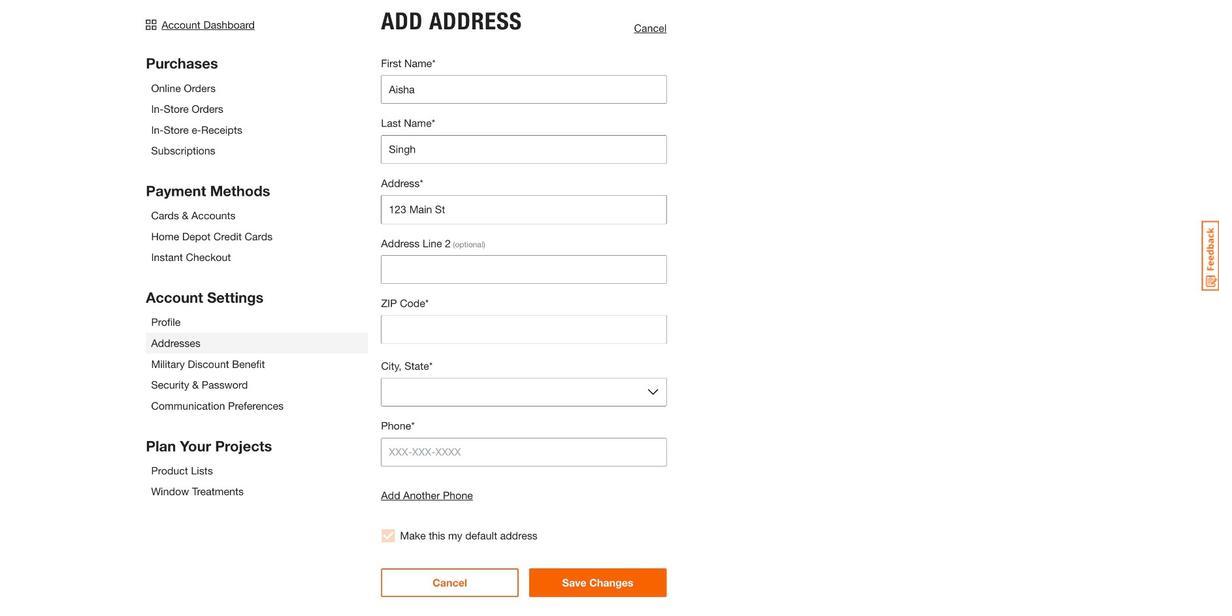 Task type: vqa. For each thing, say whether or not it's contained in the screenshot.
text box
yes



Task type: locate. For each thing, give the bounding box(es) containing it.
None text field
[[381, 135, 667, 164], [381, 256, 667, 284], [381, 316, 667, 344], [381, 135, 667, 164], [381, 256, 667, 284], [381, 316, 667, 344]]

feedback link image
[[1202, 221, 1220, 291]]

None text field
[[381, 75, 667, 104], [381, 195, 667, 224], [381, 75, 667, 104], [381, 195, 667, 224]]

XXX-XXX-XXXX text field
[[381, 439, 667, 467]]

None button
[[381, 378, 667, 407]]



